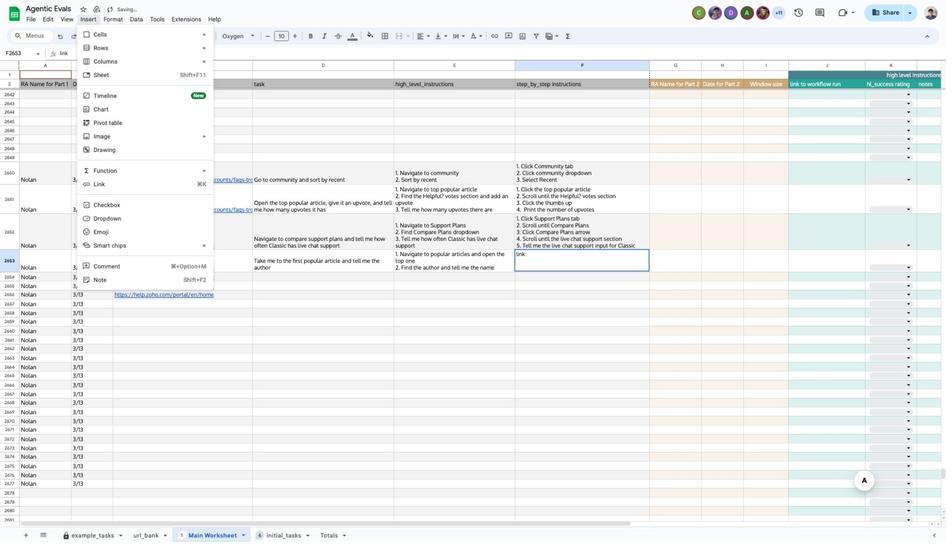 Task type: vqa. For each thing, say whether or not it's contained in the screenshot.
Font size field
yes



Task type: describe. For each thing, give the bounding box(es) containing it.
insert chart image
[[518, 32, 527, 40]]

insert link (⌘k) image
[[491, 32, 499, 40]]

9 menu item from the left
[[205, 14, 225, 25]]

hide the menus (ctrl+shift+f) image
[[923, 32, 932, 40]]

paint format image
[[97, 32, 106, 40]]

show all comments image
[[815, 8, 825, 18]]

giulia masi image
[[757, 7, 769, 19]]

angela cha image
[[741, 7, 753, 19]]

fill color image
[[365, 30, 375, 40]]

undo (⌘z) image
[[56, 32, 64, 40]]

italic (⌘i) image
[[320, 32, 329, 40]]

select merge type image
[[405, 31, 410, 34]]

add sheet image
[[22, 531, 30, 539]]

2 toolbar from the left
[[54, 528, 359, 542]]

3 toolbar from the left
[[361, 528, 362, 542]]

⌘k element
[[187, 180, 206, 188]]

shift+f11 element
[[170, 71, 206, 79]]

6 menu item from the left
[[127, 14, 147, 25]]

4 menu item from the left
[[77, 14, 100, 25]]

share. adept ai labs. anyone in this group with the link can open image
[[872, 9, 880, 16]]

redo (⌘y) image
[[70, 32, 78, 40]]

text color image
[[348, 30, 357, 40]]

Font size field
[[274, 31, 292, 42]]

last edit was seconds ago image
[[794, 8, 804, 18]]

Font size text field
[[275, 31, 288, 41]]

2 menu item from the left
[[39, 14, 57, 25]]

name box (⌘ + j) element
[[3, 49, 43, 59]]

1 menu item from the left
[[23, 14, 39, 25]]

strikethrough (⌘+shift+x) image
[[334, 32, 343, 40]]

functions image
[[563, 30, 573, 42]]

dylan oquin image
[[725, 7, 737, 19]]

cj baylor image
[[709, 7, 721, 19]]

3 menu item from the left
[[57, 14, 77, 25]]



Task type: locate. For each thing, give the bounding box(es) containing it.
all sheets image
[[36, 529, 50, 542]]

shift+f2 element
[[173, 276, 206, 284]]

1 horizontal spatial toolbar
[[54, 528, 359, 542]]

print (⌘p) image
[[84, 32, 92, 40]]

7 menu item from the left
[[147, 14, 168, 25]]

8 menu item from the left
[[168, 14, 205, 25]]

sheets home image
[[7, 6, 22, 22]]

None text field
[[60, 49, 946, 60], [3, 50, 35, 58], [60, 49, 946, 60], [3, 50, 35, 58]]

quick sharing actions image
[[909, 12, 912, 25]]

menu item
[[23, 14, 39, 25], [39, 14, 57, 25], [57, 14, 77, 25], [77, 14, 100, 25], [100, 14, 127, 25], [127, 14, 147, 25], [147, 14, 168, 25], [168, 14, 205, 25], [205, 14, 225, 25]]

create a filter image
[[532, 32, 541, 40]]

menu bar inside menu bar banner
[[23, 11, 225, 25]]

⌘+option+m element
[[161, 262, 206, 271]]

5 menu item from the left
[[100, 14, 127, 25]]

borders image
[[380, 30, 390, 42]]

menu bar banner
[[0, 0, 946, 542]]

main toolbar
[[52, 30, 576, 44]]

add shortcut to drive image
[[92, 5, 101, 14]]

caitlin luerkens image
[[693, 7, 705, 19]]

0 horizontal spatial toolbar
[[17, 528, 53, 542]]

2 horizontal spatial toolbar
[[361, 528, 362, 542]]

decrease font size (⌘+shift+comma) image
[[264, 32, 272, 40]]

merge cells image
[[395, 32, 403, 40]]

Menus field
[[11, 30, 53, 42]]

Rename text field
[[23, 3, 76, 14]]

menu bar
[[23, 11, 225, 25]]

increase font size (⌘+shift+period) image
[[291, 32, 299, 40]]

F2653 field
[[516, 250, 648, 257]]

bold (⌘b) image
[[307, 32, 315, 40]]

menu
[[72, 0, 213, 325]]

insert comment (⌘+option+m) image
[[505, 32, 513, 40]]

Star checkbox
[[61, 0, 96, 31]]

font list. oxygen selected. option
[[222, 30, 246, 42]]

toolbar
[[17, 528, 53, 542], [54, 528, 359, 542], [361, 528, 362, 542]]

application
[[0, 0, 946, 542]]

1 toolbar from the left
[[17, 528, 53, 542]]



